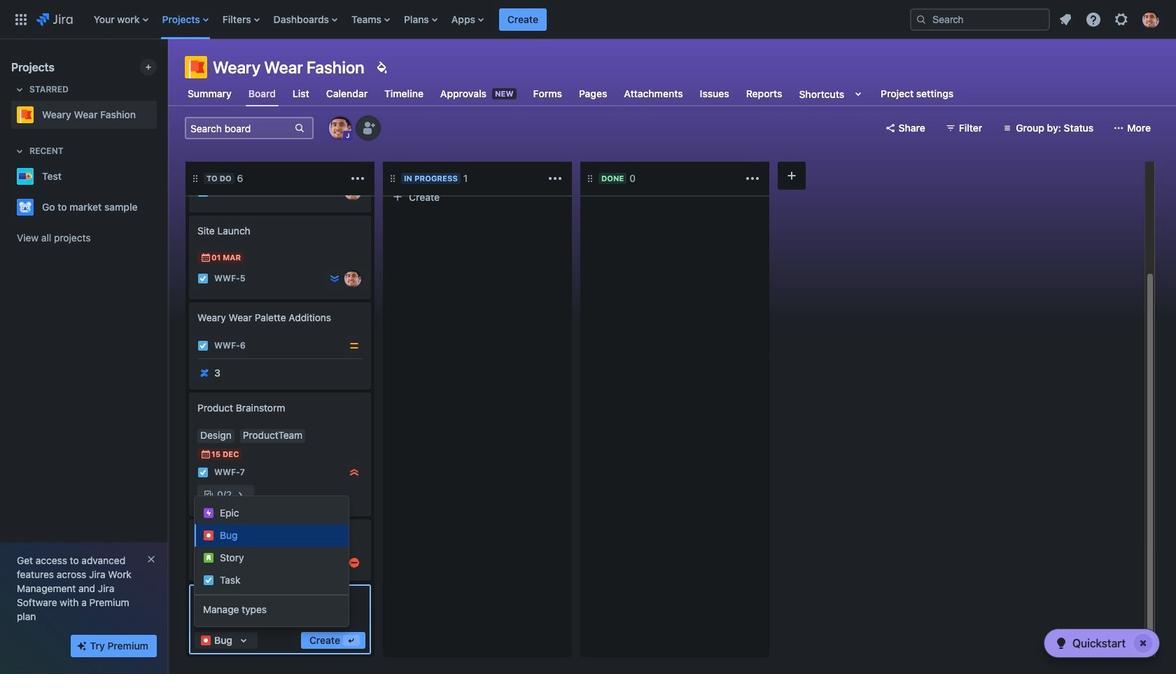 Task type: vqa. For each thing, say whether or not it's contained in the screenshot.
'Notifications' Icon
yes



Task type: describe. For each thing, give the bounding box(es) containing it.
medium image
[[349, 340, 360, 352]]

remove from starred image
[[153, 106, 170, 123]]

collapse recent projects image
[[11, 143, 28, 160]]

task image for highest image
[[198, 467, 209, 478]]

due date: 01 march 2024 image
[[200, 252, 212, 263]]

due date: 29 november 2023 image
[[200, 165, 212, 177]]

What needs to be done? text field
[[195, 591, 366, 627]]

create column image
[[784, 167, 801, 184]]

set project background image
[[373, 59, 390, 76]]

search image
[[916, 14, 928, 25]]

2 column actions menu image from the left
[[745, 170, 761, 187]]

3 create image from the top
[[181, 383, 198, 400]]

check image
[[1054, 635, 1070, 652]]

medium high image
[[349, 558, 360, 569]]

close premium upgrade banner image
[[146, 554, 157, 565]]

0 horizontal spatial list
[[87, 0, 899, 39]]

add to starred image
[[153, 168, 170, 185]]

due date: 01 march 2024 image
[[200, 252, 212, 263]]

add to starred image
[[153, 199, 170, 216]]

james peterson image for due date: 01 march 2024 icon at the left top
[[345, 270, 361, 287]]

1 horizontal spatial list
[[1054, 7, 1168, 32]]

Search board text field
[[186, 118, 293, 138]]



Task type: locate. For each thing, give the bounding box(es) containing it.
james peterson image down the add people image
[[345, 184, 361, 200]]

None search field
[[911, 8, 1051, 30]]

james peterson image
[[345, 184, 361, 200], [345, 270, 361, 287]]

task image
[[395, 156, 406, 167], [198, 186, 209, 198]]

jira image
[[36, 11, 73, 28], [36, 11, 73, 28]]

1 vertical spatial james peterson image
[[345, 270, 361, 287]]

your profile and settings image
[[1143, 11, 1160, 28]]

1 vertical spatial highest image
[[329, 186, 340, 198]]

dismiss quickstart image
[[1133, 633, 1155, 655]]

0 horizontal spatial task image
[[198, 186, 209, 198]]

2 task image from the top
[[198, 340, 209, 352]]

due date: 15 december 2023 image
[[200, 449, 212, 460], [200, 449, 212, 460]]

0 horizontal spatial column actions menu image
[[350, 170, 366, 187]]

collapse starred projects image
[[11, 81, 28, 98]]

highest image
[[527, 156, 538, 167], [329, 186, 340, 198]]

create image
[[181, 206, 198, 223], [181, 293, 198, 310], [181, 383, 198, 400], [181, 510, 198, 527]]

list
[[87, 0, 899, 39], [1054, 7, 1168, 32]]

primary element
[[8, 0, 899, 39]]

james peterson image for due date: 29 november 2023 image
[[345, 184, 361, 200]]

lowest image
[[329, 273, 340, 284]]

highest image
[[349, 467, 360, 478]]

0 horizontal spatial highest image
[[329, 186, 340, 198]]

1 horizontal spatial highest image
[[527, 156, 538, 167]]

notifications image
[[1058, 11, 1075, 28]]

show subtasks image
[[232, 487, 249, 504]]

create project image
[[143, 62, 154, 73]]

1 james peterson image from the top
[[345, 184, 361, 200]]

tab list
[[177, 81, 965, 106]]

task image for medium icon
[[198, 340, 209, 352]]

4 create image from the top
[[181, 510, 198, 527]]

2 create image from the top
[[181, 293, 198, 310]]

task image for medium high image
[[198, 558, 209, 569]]

column actions menu image left the create column icon
[[745, 170, 761, 187]]

confluence image
[[199, 368, 210, 379], [199, 368, 210, 379]]

list item
[[499, 0, 547, 39]]

0 vertical spatial james peterson image
[[345, 184, 361, 200]]

1 task image from the top
[[198, 273, 209, 284]]

3 task image from the top
[[198, 467, 209, 478]]

sidebar navigation image
[[153, 56, 184, 84]]

due date: 29 november 2023 image
[[200, 165, 212, 177]]

Search field
[[911, 8, 1051, 30]]

column actions menu image down the add people image
[[350, 170, 366, 187]]

column actions menu image
[[547, 170, 564, 187]]

1 vertical spatial task image
[[198, 186, 209, 198]]

4 task image from the top
[[198, 558, 209, 569]]

1 create image from the top
[[181, 206, 198, 223]]

1 horizontal spatial column actions menu image
[[745, 170, 761, 187]]

1 column actions menu image from the left
[[350, 170, 366, 187]]

column actions menu image
[[350, 170, 366, 187], [745, 170, 761, 187]]

task image
[[198, 273, 209, 284], [198, 340, 209, 352], [198, 467, 209, 478], [198, 558, 209, 569]]

0 vertical spatial highest image
[[527, 156, 538, 167]]

0 vertical spatial task image
[[395, 156, 406, 167]]

james peterson image right the lowest icon
[[345, 270, 361, 287]]

1 horizontal spatial task image
[[395, 156, 406, 167]]

settings image
[[1114, 11, 1131, 28]]

help image
[[1086, 11, 1103, 28]]

appswitcher icon image
[[13, 11, 29, 28]]

2 james peterson image from the top
[[345, 270, 361, 287]]

banner
[[0, 0, 1177, 39]]

add people image
[[360, 120, 377, 137]]



